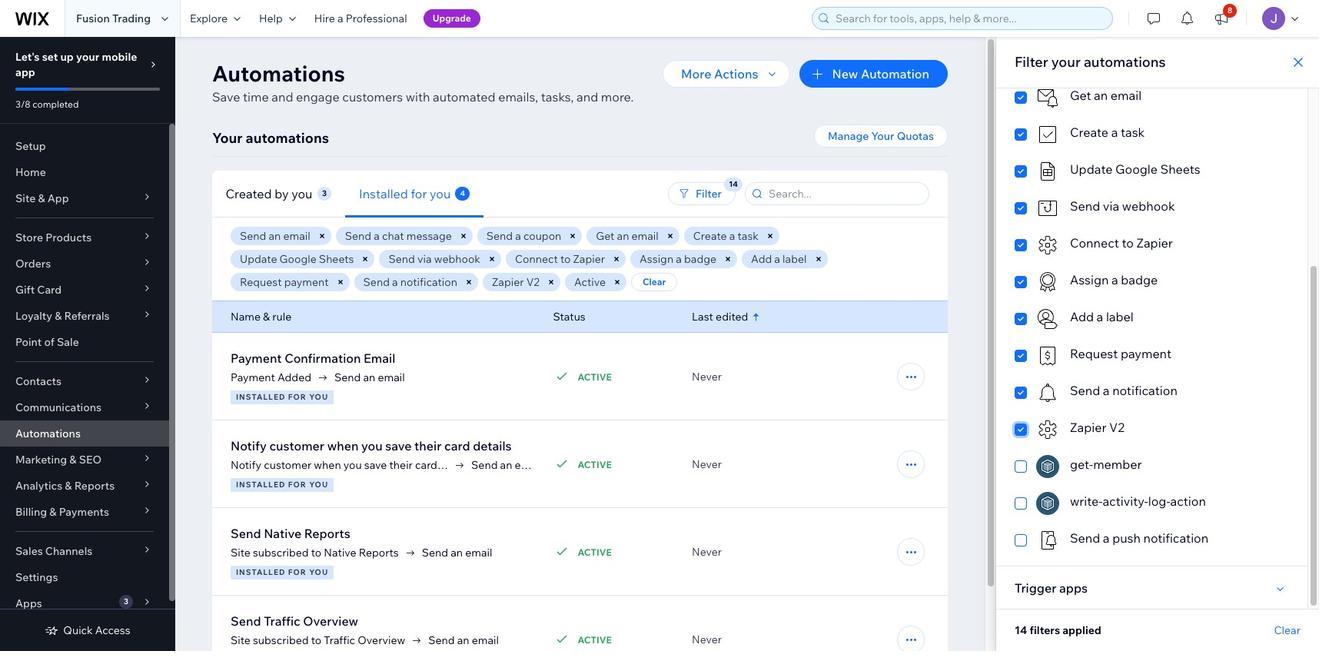 Task type: vqa. For each thing, say whether or not it's contained in the screenshot.


Task type: describe. For each thing, give the bounding box(es) containing it.
an inside "option"
[[1095, 88, 1108, 103]]

automation
[[861, 66, 930, 82]]

reports for analytics & reports
[[74, 479, 115, 493]]

& for marketing
[[69, 453, 77, 467]]

mobile
[[102, 50, 137, 64]]

installed for payment
[[236, 392, 286, 402]]

1 vertical spatial their
[[390, 458, 413, 472]]

category image for send a notification
[[1037, 381, 1060, 405]]

write-
[[1071, 494, 1103, 509]]

applied
[[1063, 624, 1102, 638]]

automations link
[[0, 421, 169, 447]]

0 horizontal spatial webhook
[[434, 252, 481, 266]]

trigger
[[1015, 581, 1057, 596]]

filters
[[1030, 624, 1061, 638]]

category image for get an email
[[1037, 86, 1060, 109]]

payment for payment confirmation email
[[231, 351, 282, 366]]

hire a professional
[[314, 12, 407, 25]]

& for loyalty
[[55, 309, 62, 323]]

referrals
[[64, 309, 110, 323]]

task inside option
[[1121, 125, 1145, 140]]

category image for request
[[1037, 345, 1060, 368]]

v2 inside zapier v2 option
[[1110, 420, 1125, 435]]

1 vertical spatial automations
[[246, 129, 329, 147]]

send inside send a push notification option
[[1071, 531, 1101, 546]]

filter your automations
[[1015, 53, 1166, 71]]

loyalty & referrals button
[[0, 303, 169, 329]]

name & rule
[[231, 310, 292, 324]]

to down send native reports on the left
[[311, 546, 322, 560]]

payment inside checkbox
[[1121, 346, 1172, 361]]

setup
[[15, 139, 46, 153]]

0 horizontal spatial task
[[738, 229, 759, 243]]

1 horizontal spatial automations
[[1084, 53, 1166, 71]]

category image for assign
[[1037, 271, 1060, 294]]

0 vertical spatial native
[[264, 526, 302, 541]]

0 horizontal spatial create a task
[[694, 229, 759, 243]]

marketing & seo
[[15, 453, 102, 467]]

for
[[411, 186, 427, 201]]

0 vertical spatial when
[[327, 438, 359, 454]]

edited
[[716, 310, 749, 324]]

3/8 completed
[[15, 98, 79, 110]]

1 and from the left
[[272, 89, 293, 105]]

site for send traffic overview
[[231, 634, 251, 648]]

write-activity-log-action checkbox
[[1015, 492, 1290, 515]]

point of sale
[[15, 335, 79, 349]]

0 horizontal spatial create
[[694, 229, 727, 243]]

site subscribed to native reports
[[231, 546, 399, 560]]

for for native
[[288, 568, 307, 578]]

badge inside checkbox
[[1122, 272, 1159, 288]]

category image for send
[[1037, 197, 1060, 220]]

card
[[37, 283, 62, 297]]

category image for get-
[[1037, 455, 1060, 478]]

you for native
[[309, 568, 329, 578]]

1 vertical spatial when
[[314, 458, 341, 472]]

send inside send via webhook option
[[1071, 198, 1101, 214]]

category image for write-
[[1037, 492, 1060, 515]]

apps
[[1060, 581, 1088, 596]]

payment added
[[231, 371, 311, 385]]

emails,
[[499, 89, 539, 105]]

trading
[[112, 12, 151, 25]]

1 vertical spatial google
[[280, 252, 317, 266]]

update inside option
[[1071, 162, 1113, 177]]

sale
[[57, 335, 79, 349]]

rule
[[273, 310, 292, 324]]

assign a badge inside checkbox
[[1071, 272, 1159, 288]]

manage
[[828, 129, 869, 143]]

Send a push notification checkbox
[[1015, 529, 1290, 552]]

0 vertical spatial request payment
[[240, 275, 329, 289]]

8 button
[[1205, 0, 1239, 37]]

never for payment confirmation email
[[692, 370, 722, 384]]

0 vertical spatial details
[[473, 438, 512, 454]]

settings link
[[0, 565, 169, 591]]

get-member
[[1071, 457, 1143, 472]]

1 vertical spatial card
[[415, 458, 438, 472]]

0 vertical spatial badge
[[685, 252, 717, 266]]

gift card button
[[0, 277, 169, 303]]

send an email for overview
[[429, 634, 499, 648]]

active for send native reports
[[578, 546, 612, 558]]

quotas
[[897, 129, 934, 143]]

notification inside send a notification option
[[1113, 383, 1178, 398]]

1 vertical spatial customer
[[264, 458, 312, 472]]

0 vertical spatial send a notification
[[363, 275, 458, 289]]

0 vertical spatial v2
[[527, 275, 540, 289]]

1 vertical spatial update google sheets
[[240, 252, 354, 266]]

created
[[226, 186, 272, 201]]

send a notification inside option
[[1071, 383, 1178, 398]]

0 horizontal spatial request
[[240, 275, 282, 289]]

quick access button
[[45, 624, 130, 638]]

member
[[1094, 457, 1143, 472]]

Assign a badge checkbox
[[1015, 271, 1290, 294]]

0 vertical spatial clear button
[[632, 273, 678, 291]]

orders
[[15, 257, 51, 271]]

2 and from the left
[[577, 89, 599, 105]]

1 vertical spatial sheets
[[319, 252, 354, 266]]

google inside option
[[1116, 162, 1158, 177]]

sales
[[15, 545, 43, 558]]

category image for create
[[1037, 123, 1060, 146]]

sales channels
[[15, 545, 93, 558]]

3/8
[[15, 98, 30, 110]]

installed for you for native
[[236, 568, 329, 578]]

0 vertical spatial clear
[[643, 276, 666, 288]]

for for customer
[[288, 480, 307, 490]]

billing & payments
[[15, 505, 109, 519]]

with
[[406, 89, 430, 105]]

assign inside checkbox
[[1071, 272, 1109, 288]]

help button
[[250, 0, 305, 37]]

zapier down send a coupon
[[492, 275, 524, 289]]

more
[[681, 66, 712, 82]]

2 horizontal spatial reports
[[359, 546, 399, 560]]

zapier v2 inside zapier v2 option
[[1071, 420, 1125, 435]]

0 vertical spatial add a label
[[751, 252, 807, 266]]

label inside checkbox
[[1107, 309, 1134, 325]]

communications
[[15, 401, 102, 415]]

up
[[60, 50, 74, 64]]

Connect to Zapier checkbox
[[1015, 234, 1290, 257]]

Update Google Sheets checkbox
[[1015, 160, 1290, 183]]

by
[[275, 186, 289, 201]]

upgrade button
[[424, 9, 481, 28]]

installed for you
[[359, 186, 451, 201]]

email inside "option"
[[1111, 88, 1142, 103]]

& for name
[[263, 310, 270, 324]]

home
[[15, 165, 46, 179]]

via inside option
[[1104, 198, 1120, 214]]

write-activity-log-action
[[1071, 494, 1207, 509]]

analytics & reports button
[[0, 473, 169, 499]]

help
[[259, 12, 283, 25]]

tasks,
[[541, 89, 574, 105]]

category image for send a push notification
[[1037, 529, 1060, 552]]

quick access
[[63, 624, 130, 638]]

professional
[[346, 12, 407, 25]]

billing
[[15, 505, 47, 519]]

0 horizontal spatial send via webhook
[[389, 252, 481, 266]]

send an email for reports
[[422, 546, 493, 560]]

1 vertical spatial via
[[418, 252, 432, 266]]

1 horizontal spatial clear button
[[1275, 624, 1301, 638]]

installed for notify
[[236, 480, 286, 490]]

message
[[407, 229, 452, 243]]

0 horizontal spatial get an email
[[596, 229, 659, 243]]

0 vertical spatial notification
[[401, 275, 458, 289]]

engage
[[296, 89, 340, 105]]

Create a task checkbox
[[1015, 123, 1290, 146]]

create a task inside option
[[1071, 125, 1145, 140]]

1 horizontal spatial card
[[445, 438, 470, 454]]

create inside option
[[1071, 125, 1109, 140]]

store
[[15, 231, 43, 245]]

connect to zapier inside checkbox
[[1071, 235, 1174, 251]]

send via webhook inside option
[[1071, 198, 1176, 214]]

installed for you for confirmation
[[236, 392, 329, 402]]

Send via webhook checkbox
[[1015, 197, 1290, 220]]

1 vertical spatial save
[[364, 458, 387, 472]]

send a coupon
[[487, 229, 562, 243]]

& for analytics
[[65, 479, 72, 493]]

active for notify customer when you save their card details
[[578, 459, 612, 470]]

confirmation
[[285, 351, 361, 366]]

setup link
[[0, 133, 169, 159]]

1 vertical spatial overview
[[358, 634, 406, 648]]

last
[[692, 310, 714, 324]]

1 vertical spatial traffic
[[324, 634, 355, 648]]

0 horizontal spatial add
[[751, 252, 772, 266]]

your inside let's set up your mobile app
[[76, 50, 99, 64]]

manage your quotas button
[[815, 125, 948, 148]]

gift card
[[15, 283, 62, 297]]

store products
[[15, 231, 92, 245]]

actions
[[715, 66, 759, 82]]

1 vertical spatial native
[[324, 546, 357, 560]]

send a chat message
[[345, 229, 452, 243]]

store products button
[[0, 225, 169, 251]]

quick
[[63, 624, 93, 638]]

1 notify from the top
[[231, 438, 267, 454]]

never for notify customer when you save their card details
[[692, 458, 722, 471]]

0 vertical spatial overview
[[303, 614, 358, 629]]

1 horizontal spatial your
[[1052, 53, 1081, 71]]

new automation
[[833, 66, 930, 82]]

set
[[42, 50, 58, 64]]

filter for filter your automations
[[1015, 53, 1049, 71]]

zapier inside checkbox
[[1137, 235, 1174, 251]]

get an email inside "option"
[[1071, 88, 1142, 103]]

1 notify customer when you save their card details from the top
[[231, 438, 512, 454]]

subscribed for native
[[253, 546, 309, 560]]

1 horizontal spatial clear
[[1275, 624, 1301, 638]]

seo
[[79, 453, 102, 467]]

send inside send a notification option
[[1071, 383, 1101, 398]]

installed
[[359, 186, 408, 201]]

fusion
[[76, 12, 110, 25]]

to inside checkbox
[[1122, 235, 1134, 251]]

0 vertical spatial assign a badge
[[640, 252, 717, 266]]

point
[[15, 335, 42, 349]]

contacts
[[15, 375, 62, 388]]

activity-
[[1103, 494, 1149, 509]]



Task type: locate. For each thing, give the bounding box(es) containing it.
3 installed for you from the top
[[236, 568, 329, 578]]

details
[[473, 438, 512, 454], [440, 458, 473, 472]]

& left rule
[[263, 310, 270, 324]]

filter inside filter button
[[696, 187, 722, 201]]

channels
[[45, 545, 93, 558]]

Get an email checkbox
[[1015, 86, 1290, 109]]

site
[[15, 192, 36, 205], [231, 546, 251, 560], [231, 634, 251, 648]]

0 vertical spatial sheets
[[1161, 162, 1201, 177]]

1 horizontal spatial zapier v2
[[1071, 420, 1125, 435]]

send a notification down send a chat message
[[363, 275, 458, 289]]

analytics
[[15, 479, 62, 493]]

assign a badge down connect to zapier checkbox
[[1071, 272, 1159, 288]]

your inside "button"
[[872, 129, 895, 143]]

payment down add a label checkbox at the right
[[1121, 346, 1172, 361]]

active
[[574, 275, 606, 289]]

1 horizontal spatial automations
[[212, 60, 345, 87]]

reports for send native reports
[[304, 526, 351, 541]]

let's set up your mobile app
[[15, 50, 137, 79]]

filter
[[1015, 53, 1049, 71], [696, 187, 722, 201]]

google up rule
[[280, 252, 317, 266]]

their
[[415, 438, 442, 454], [390, 458, 413, 472]]

send an email for email
[[335, 371, 405, 385]]

v2 down send a coupon
[[527, 275, 540, 289]]

installed down payment added
[[236, 392, 286, 402]]

a inside option
[[1104, 383, 1110, 398]]

clear
[[643, 276, 666, 288], [1275, 624, 1301, 638]]

0 horizontal spatial add a label
[[751, 252, 807, 266]]

coupon
[[524, 229, 562, 243]]

get an email up active at the left top of page
[[596, 229, 659, 243]]

2 category image from the top
[[1037, 381, 1060, 405]]

1 vertical spatial automations
[[15, 427, 81, 441]]

2 notify from the top
[[231, 458, 262, 472]]

active
[[578, 371, 612, 383], [578, 459, 612, 470], [578, 546, 612, 558], [578, 634, 612, 646]]

1 never from the top
[[692, 370, 722, 384]]

you for confirmation
[[309, 392, 329, 402]]

you down added
[[309, 392, 329, 402]]

4 never from the top
[[692, 633, 722, 647]]

0 horizontal spatial clear
[[643, 276, 666, 288]]

create down filter your automations
[[1071, 125, 1109, 140]]

0 vertical spatial automations
[[212, 60, 345, 87]]

0 horizontal spatial get
[[596, 229, 615, 243]]

subscribed down send traffic overview
[[253, 634, 309, 648]]

1 horizontal spatial assign
[[1071, 272, 1109, 288]]

0 horizontal spatial update google sheets
[[240, 252, 354, 266]]

0 horizontal spatial reports
[[74, 479, 115, 493]]

3 category image from the top
[[1037, 529, 1060, 552]]

send via webhook down message
[[389, 252, 481, 266]]

2 your from the left
[[872, 129, 895, 143]]

update google sheets up rule
[[240, 252, 354, 266]]

1 horizontal spatial connect to zapier
[[1071, 235, 1174, 251]]

payment
[[231, 351, 282, 366], [231, 371, 275, 385]]

0 vertical spatial google
[[1116, 162, 1158, 177]]

& up billing & payments
[[65, 479, 72, 493]]

via down message
[[418, 252, 432, 266]]

request down add a label checkbox at the right
[[1071, 346, 1119, 361]]

3 for from the top
[[288, 568, 307, 578]]

3 installed from the top
[[236, 568, 286, 578]]

connect down the coupon
[[515, 252, 558, 266]]

get up active at the left top of page
[[596, 229, 615, 243]]

active for payment confirmation email
[[578, 371, 612, 383]]

2 category image from the top
[[1037, 160, 1060, 183]]

3 category image from the top
[[1037, 197, 1060, 220]]

1 horizontal spatial badge
[[1122, 272, 1159, 288]]

notification down request payment checkbox
[[1113, 383, 1178, 398]]

2 you from the top
[[309, 480, 329, 490]]

1 horizontal spatial task
[[1121, 125, 1145, 140]]

settings
[[15, 571, 58, 585]]

for down added
[[288, 392, 307, 402]]

native up site subscribed to native reports
[[264, 526, 302, 541]]

1 active from the top
[[578, 371, 612, 383]]

0 vertical spatial site
[[15, 192, 36, 205]]

3 never from the top
[[692, 545, 722, 559]]

payment confirmation email
[[231, 351, 396, 366]]

zapier v2 up get-member
[[1071, 420, 1125, 435]]

0 horizontal spatial label
[[783, 252, 807, 266]]

apps
[[15, 597, 42, 611]]

1 vertical spatial connect to zapier
[[515, 252, 605, 266]]

active for send traffic overview
[[578, 634, 612, 646]]

1 vertical spatial details
[[440, 458, 473, 472]]

update up name & rule
[[240, 252, 277, 266]]

1 installed for you from the top
[[236, 392, 329, 402]]

installed for you for customer
[[236, 480, 329, 490]]

you down site subscribed to native reports
[[309, 568, 329, 578]]

send via webhook down update google sheets option
[[1071, 198, 1176, 214]]

0 vertical spatial connect to zapier
[[1071, 235, 1174, 251]]

1 vertical spatial installed
[[236, 480, 286, 490]]

1 horizontal spatial add a label
[[1071, 309, 1134, 325]]

3 you from the top
[[309, 568, 329, 578]]

0 vertical spatial create
[[1071, 125, 1109, 140]]

send an email for when
[[472, 458, 542, 472]]

automations up marketing
[[15, 427, 81, 441]]

native down send native reports on the left
[[324, 546, 357, 560]]

14
[[1015, 624, 1028, 638]]

request payment inside checkbox
[[1071, 346, 1172, 361]]

sales channels button
[[0, 538, 169, 565]]

1 horizontal spatial v2
[[1110, 420, 1125, 435]]

installed up send native reports on the left
[[236, 480, 286, 490]]

1 subscribed from the top
[[253, 546, 309, 560]]

add a label
[[751, 252, 807, 266], [1071, 309, 1134, 325]]

badge
[[685, 252, 717, 266], [1122, 272, 1159, 288]]

loyalty & referrals
[[15, 309, 110, 323]]

automations down engage
[[246, 129, 329, 147]]

Send a notification checkbox
[[1015, 381, 1290, 405]]

get-member checkbox
[[1015, 455, 1290, 478]]

0 horizontal spatial zapier v2
[[492, 275, 540, 289]]

1 category image from the top
[[1037, 123, 1060, 146]]

connect down send via webhook option
[[1071, 235, 1120, 251]]

for for confirmation
[[288, 392, 307, 402]]

category image for update
[[1037, 160, 1060, 183]]

1 horizontal spatial get an email
[[1071, 88, 1142, 103]]

send native reports
[[231, 526, 351, 541]]

log-
[[1149, 494, 1171, 509]]

push
[[1113, 531, 1141, 546]]

0 horizontal spatial connect to zapier
[[515, 252, 605, 266]]

hire
[[314, 12, 335, 25]]

home link
[[0, 159, 169, 185]]

0 horizontal spatial your
[[76, 50, 99, 64]]

connect inside checkbox
[[1071, 235, 1120, 251]]

& for site
[[38, 192, 45, 205]]

tab list
[[212, 170, 587, 217]]

1 horizontal spatial create
[[1071, 125, 1109, 140]]

send a notification down request payment checkbox
[[1071, 383, 1178, 398]]

3 inside tab list
[[322, 188, 327, 198]]

sheets down send a chat message
[[319, 252, 354, 266]]

your automations
[[212, 129, 329, 147]]

3 active from the top
[[578, 546, 612, 558]]

1 category image from the top
[[1037, 86, 1060, 109]]

0 vertical spatial traffic
[[264, 614, 301, 629]]

send via webhook
[[1071, 198, 1176, 214], [389, 252, 481, 266]]

reports
[[74, 479, 115, 493], [304, 526, 351, 541], [359, 546, 399, 560]]

Search... field
[[765, 183, 924, 205]]

to down send traffic overview
[[311, 634, 322, 648]]

1 horizontal spatial update
[[1071, 162, 1113, 177]]

email
[[364, 351, 396, 366]]

site down send traffic overview
[[231, 634, 251, 648]]

2 notify customer when you save their card details from the top
[[231, 458, 473, 472]]

0 vertical spatial update google sheets
[[1071, 162, 1201, 177]]

0 vertical spatial automations
[[1084, 53, 1166, 71]]

never for send traffic overview
[[692, 633, 722, 647]]

site down home on the top left
[[15, 192, 36, 205]]

1 vertical spatial add a label
[[1071, 309, 1134, 325]]

webhook inside send via webhook option
[[1123, 198, 1176, 214]]

Search for tools, apps, help & more... field
[[831, 8, 1108, 29]]

app
[[15, 65, 35, 79]]

get inside "option"
[[1071, 88, 1092, 103]]

tab list containing created by you
[[212, 170, 587, 217]]

request payment up rule
[[240, 275, 329, 289]]

for up send native reports on the left
[[288, 480, 307, 490]]

2 installed for you from the top
[[236, 480, 329, 490]]

1 vertical spatial reports
[[304, 526, 351, 541]]

1 vertical spatial clear
[[1275, 624, 1301, 638]]

1 vertical spatial for
[[288, 480, 307, 490]]

customer up send native reports on the left
[[264, 458, 312, 472]]

2 vertical spatial site
[[231, 634, 251, 648]]

google
[[1116, 162, 1158, 177], [280, 252, 317, 266]]

1 vertical spatial installed for you
[[236, 480, 329, 490]]

webhook down update google sheets option
[[1123, 198, 1176, 214]]

installed for you down payment added
[[236, 392, 329, 402]]

4 category image from the top
[[1037, 234, 1060, 257]]

5 category image from the top
[[1037, 271, 1060, 294]]

status
[[553, 310, 586, 324]]

category image
[[1037, 86, 1060, 109], [1037, 381, 1060, 405], [1037, 529, 1060, 552]]

& left app
[[38, 192, 45, 205]]

more actions
[[681, 66, 759, 82]]

1 installed from the top
[[236, 392, 286, 402]]

category image
[[1037, 123, 1060, 146], [1037, 160, 1060, 183], [1037, 197, 1060, 220], [1037, 234, 1060, 257], [1037, 271, 1060, 294], [1037, 308, 1060, 331], [1037, 345, 1060, 368], [1037, 418, 1060, 441], [1037, 455, 1060, 478], [1037, 492, 1060, 515]]

sheets down 'create a task' option
[[1161, 162, 1201, 177]]

1 vertical spatial update
[[240, 252, 277, 266]]

label
[[783, 252, 807, 266], [1107, 309, 1134, 325]]

0 vertical spatial get
[[1071, 88, 1092, 103]]

reports inside dropdown button
[[74, 479, 115, 493]]

badge down connect to zapier checkbox
[[1122, 272, 1159, 288]]

update down 'create a task' option
[[1071, 162, 1113, 177]]

1 vertical spatial get
[[596, 229, 615, 243]]

marketing
[[15, 453, 67, 467]]

installed down send native reports on the left
[[236, 568, 286, 578]]

payments
[[59, 505, 109, 519]]

customer down added
[[269, 438, 325, 454]]

request payment down add a label checkbox at the right
[[1071, 346, 1172, 361]]

0 vertical spatial you
[[309, 392, 329, 402]]

sheets
[[1161, 162, 1201, 177], [319, 252, 354, 266]]

hire a professional link
[[305, 0, 417, 37]]

you up send native reports on the left
[[309, 480, 329, 490]]

0 vertical spatial webhook
[[1123, 198, 1176, 214]]

completed
[[32, 98, 79, 110]]

installed for you down site subscribed to native reports
[[236, 568, 329, 578]]

action
[[1171, 494, 1207, 509]]

send traffic overview
[[231, 614, 358, 629]]

0 vertical spatial task
[[1121, 125, 1145, 140]]

0 horizontal spatial badge
[[685, 252, 717, 266]]

assign a badge up last
[[640, 252, 717, 266]]

1 vertical spatial add
[[1071, 309, 1094, 325]]

2 active from the top
[[578, 459, 612, 470]]

add a label inside add a label checkbox
[[1071, 309, 1134, 325]]

& left seo
[[69, 453, 77, 467]]

& right the billing
[[49, 505, 57, 519]]

0 vertical spatial customer
[[269, 438, 325, 454]]

get down filter your automations
[[1071, 88, 1092, 103]]

0 horizontal spatial connect
[[515, 252, 558, 266]]

subscribed down send native reports on the left
[[253, 546, 309, 560]]

0 vertical spatial payment
[[231, 351, 282, 366]]

1 vertical spatial site
[[231, 546, 251, 560]]

1 your from the left
[[212, 129, 243, 147]]

automations for automations save time and engage customers with automated emails, tasks, and more.
[[212, 60, 345, 87]]

0 vertical spatial category image
[[1037, 86, 1060, 109]]

installed for send
[[236, 568, 286, 578]]

automations for automations
[[15, 427, 81, 441]]

1 horizontal spatial request payment
[[1071, 346, 1172, 361]]

2 never from the top
[[692, 458, 722, 471]]

3 right by
[[322, 188, 327, 198]]

traffic up site subscribed to traffic overview
[[264, 614, 301, 629]]

1 horizontal spatial google
[[1116, 162, 1158, 177]]

0 horizontal spatial your
[[212, 129, 243, 147]]

automations inside sidebar element
[[15, 427, 81, 441]]

category image for connect
[[1037, 234, 1060, 257]]

Request payment checkbox
[[1015, 345, 1290, 368]]

1 horizontal spatial and
[[577, 89, 599, 105]]

2 installed from the top
[[236, 480, 286, 490]]

fusion trading
[[76, 12, 151, 25]]

1 horizontal spatial assign a badge
[[1071, 272, 1159, 288]]

zapier up get-
[[1071, 420, 1107, 435]]

payment
[[284, 275, 329, 289], [1121, 346, 1172, 361]]

0 vertical spatial installed for you
[[236, 392, 329, 402]]

new automation button
[[800, 60, 948, 88]]

notification inside send a push notification option
[[1144, 531, 1209, 546]]

and left more.
[[577, 89, 599, 105]]

2 vertical spatial for
[[288, 568, 307, 578]]

zapier v2 down send a coupon
[[492, 275, 540, 289]]

subscribed
[[253, 546, 309, 560], [253, 634, 309, 648]]

connect to zapier down send via webhook option
[[1071, 235, 1174, 251]]

orders button
[[0, 251, 169, 277]]

create a task down get an email "option"
[[1071, 125, 1145, 140]]

4 active from the top
[[578, 634, 612, 646]]

connect to zapier down the coupon
[[515, 252, 605, 266]]

notification down message
[[401, 275, 458, 289]]

payment for payment added
[[231, 371, 275, 385]]

installed for you up send native reports on the left
[[236, 480, 329, 490]]

2 payment from the top
[[231, 371, 275, 385]]

9 category image from the top
[[1037, 455, 1060, 478]]

for down site subscribed to native reports
[[288, 568, 307, 578]]

more actions button
[[663, 60, 791, 88]]

2 for from the top
[[288, 480, 307, 490]]

request up name & rule
[[240, 275, 282, 289]]

v2 up member
[[1110, 420, 1125, 435]]

& inside popup button
[[55, 309, 62, 323]]

site down send native reports on the left
[[231, 546, 251, 560]]

1 payment from the top
[[231, 351, 282, 366]]

gift
[[15, 283, 35, 297]]

Zapier V2 checkbox
[[1015, 418, 1290, 441]]

your down save
[[212, 129, 243, 147]]

automations up get an email "option"
[[1084, 53, 1166, 71]]

send a push notification
[[1071, 531, 1209, 546]]

1 vertical spatial create
[[694, 229, 727, 243]]

update google sheets
[[1071, 162, 1201, 177], [240, 252, 354, 266]]

request inside checkbox
[[1071, 346, 1119, 361]]

category image for add
[[1037, 308, 1060, 331]]

automations up time
[[212, 60, 345, 87]]

1 vertical spatial notify
[[231, 458, 262, 472]]

1 vertical spatial assign a badge
[[1071, 272, 1159, 288]]

3 inside sidebar element
[[124, 597, 128, 607]]

upgrade
[[433, 12, 471, 24]]

create a task down filter button
[[694, 229, 759, 243]]

zapier down send via webhook option
[[1137, 235, 1174, 251]]

google down 'create a task' option
[[1116, 162, 1158, 177]]

create
[[1071, 125, 1109, 140], [694, 229, 727, 243]]

0 horizontal spatial assign
[[640, 252, 674, 266]]

1 you from the top
[[309, 392, 329, 402]]

automations inside automations save time and engage customers with automated emails, tasks, and more.
[[212, 60, 345, 87]]

sidebar element
[[0, 37, 175, 651]]

filter for filter
[[696, 187, 722, 201]]

0 horizontal spatial via
[[418, 252, 432, 266]]

via down update google sheets option
[[1104, 198, 1120, 214]]

sheets inside option
[[1161, 162, 1201, 177]]

zapier up active at the left top of page
[[573, 252, 605, 266]]

& right loyalty
[[55, 309, 62, 323]]

automations
[[1084, 53, 1166, 71], [246, 129, 329, 147]]

automated
[[433, 89, 496, 105]]

1 vertical spatial subscribed
[[253, 634, 309, 648]]

save
[[212, 89, 240, 105]]

added
[[278, 371, 311, 385]]

1 horizontal spatial webhook
[[1123, 198, 1176, 214]]

of
[[44, 335, 55, 349]]

marketing & seo button
[[0, 447, 169, 473]]

site inside popup button
[[15, 192, 36, 205]]

payment left added
[[231, 371, 275, 385]]

your left quotas on the top right
[[872, 129, 895, 143]]

1 horizontal spatial add
[[1071, 309, 1094, 325]]

badge up last
[[685, 252, 717, 266]]

email
[[1111, 88, 1142, 103], [283, 229, 311, 243], [632, 229, 659, 243], [378, 371, 405, 385], [515, 458, 542, 472], [465, 546, 493, 560], [472, 634, 499, 648]]

0 horizontal spatial payment
[[284, 275, 329, 289]]

1 horizontal spatial get
[[1071, 88, 1092, 103]]

never for send native reports
[[692, 545, 722, 559]]

trigger apps
[[1015, 581, 1088, 596]]

0 horizontal spatial their
[[390, 458, 413, 472]]

category image for zapier
[[1037, 418, 1060, 441]]

create down filter button
[[694, 229, 727, 243]]

filter button
[[668, 182, 736, 205]]

6 category image from the top
[[1037, 308, 1060, 331]]

webhook down message
[[434, 252, 481, 266]]

1 horizontal spatial send via webhook
[[1071, 198, 1176, 214]]

add inside checkbox
[[1071, 309, 1094, 325]]

billing & payments button
[[0, 499, 169, 525]]

0 horizontal spatial and
[[272, 89, 293, 105]]

Add a label checkbox
[[1015, 308, 1290, 331]]

request
[[240, 275, 282, 289], [1071, 346, 1119, 361]]

analytics & reports
[[15, 479, 115, 493]]

an
[[1095, 88, 1108, 103], [269, 229, 281, 243], [617, 229, 629, 243], [363, 371, 376, 385], [500, 458, 513, 472], [451, 546, 463, 560], [457, 634, 470, 648]]

1 vertical spatial request
[[1071, 346, 1119, 361]]

assign
[[640, 252, 674, 266], [1071, 272, 1109, 288]]

2 subscribed from the top
[[253, 634, 309, 648]]

payment up rule
[[284, 275, 329, 289]]

0 vertical spatial installed
[[236, 392, 286, 402]]

10 category image from the top
[[1037, 492, 1060, 515]]

you for customer
[[309, 480, 329, 490]]

14 filters applied
[[1015, 624, 1102, 638]]

8
[[1228, 5, 1233, 15]]

zapier inside option
[[1071, 420, 1107, 435]]

to down the coupon
[[561, 252, 571, 266]]

native
[[264, 526, 302, 541], [324, 546, 357, 560]]

let's
[[15, 50, 40, 64]]

& for billing
[[49, 505, 57, 519]]

8 category image from the top
[[1037, 418, 1060, 441]]

& inside dropdown button
[[65, 479, 72, 493]]

to down send via webhook option
[[1122, 235, 1134, 251]]

request payment
[[240, 275, 329, 289], [1071, 346, 1172, 361]]

& inside dropdown button
[[49, 505, 57, 519]]

0 horizontal spatial google
[[280, 252, 317, 266]]

3 up access
[[124, 597, 128, 607]]

1 vertical spatial create a task
[[694, 229, 759, 243]]

and right time
[[272, 89, 293, 105]]

0 horizontal spatial v2
[[527, 275, 540, 289]]

site for send native reports
[[231, 546, 251, 560]]

update
[[1071, 162, 1113, 177], [240, 252, 277, 266]]

0 vertical spatial subscribed
[[253, 546, 309, 560]]

0 vertical spatial send via webhook
[[1071, 198, 1176, 214]]

0 horizontal spatial sheets
[[319, 252, 354, 266]]

notification down action
[[1144, 531, 1209, 546]]

1 horizontal spatial their
[[415, 438, 442, 454]]

update google sheets inside option
[[1071, 162, 1201, 177]]

subscribed for traffic
[[253, 634, 309, 648]]

update google sheets down 'create a task' option
[[1071, 162, 1201, 177]]

payment up payment added
[[231, 351, 282, 366]]

7 category image from the top
[[1037, 345, 1060, 368]]

1 for from the top
[[288, 392, 307, 402]]

traffic down send traffic overview
[[324, 634, 355, 648]]

1 vertical spatial connect
[[515, 252, 558, 266]]

time
[[243, 89, 269, 105]]

1 horizontal spatial request
[[1071, 346, 1119, 361]]

get an email
[[1071, 88, 1142, 103], [596, 229, 659, 243]]

0 vertical spatial save
[[386, 438, 412, 454]]

get an email down filter your automations
[[1071, 88, 1142, 103]]



